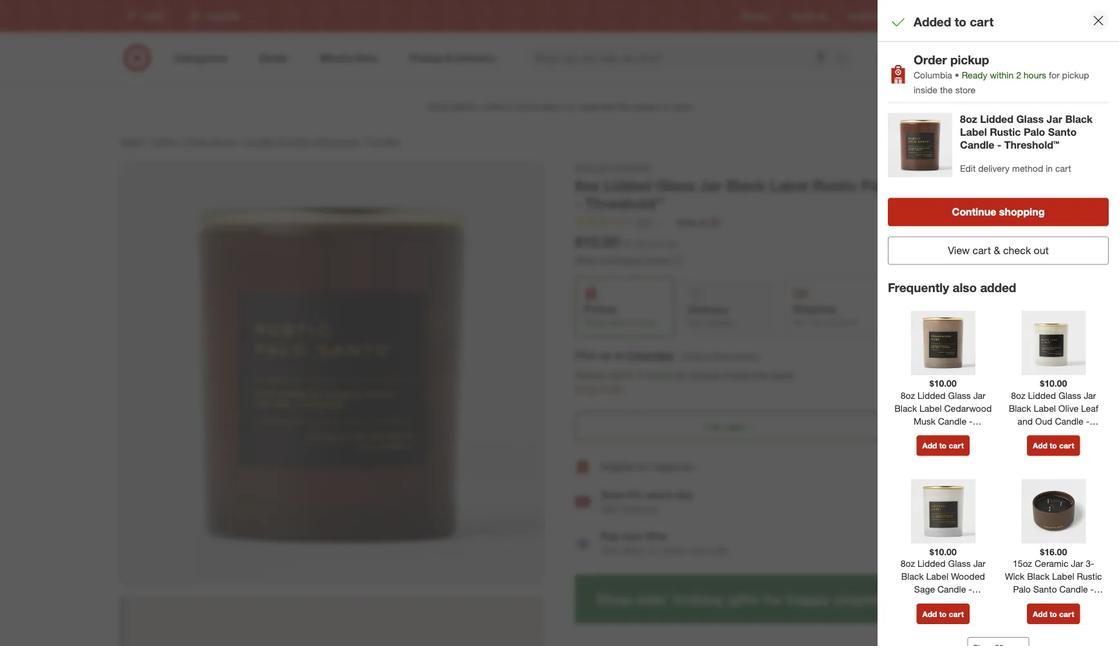 Task type: locate. For each thing, give the bounding box(es) containing it.
to for $10.00 8oz lidded glass jar black label wooded sage candle - threshold™
[[940, 610, 947, 620]]

candle up 'edit' at the top of page
[[961, 139, 995, 151]]

2 up the 8oz lidded glass jar black label rustic palo santo candle - threshold™
[[1017, 69, 1022, 81]]

glass down the 'for pickup inside the store'
[[1017, 113, 1045, 126]]

dec
[[837, 318, 851, 327]]

wooded
[[952, 572, 986, 583]]

advertisement region
[[109, 92, 1011, 122], [575, 575, 1001, 624]]

to
[[955, 14, 967, 29], [940, 442, 947, 451], [1051, 442, 1058, 451], [940, 610, 947, 620], [1051, 610, 1058, 620]]

santo
[[1049, 126, 1078, 139], [897, 177, 938, 195], [1034, 585, 1058, 596]]

add down 'oud'
[[1034, 442, 1048, 451]]

find stores
[[964, 11, 1003, 21]]

store inside the 'for pickup inside the store'
[[956, 84, 976, 95]]

store down •
[[956, 84, 976, 95]]

0 vertical spatial santo
[[1049, 126, 1078, 139]]

threshold™ inside shop all threshold 8oz lidded glass jar black label rustic palo santo candle - threshold™
[[586, 195, 665, 213]]

columbia up ready within 2 hours for pickup inside the store only 3 left
[[627, 349, 674, 362]]

target left 'home' link
[[119, 136, 144, 147]]

lidded for $10.00 8oz lidded glass jar black label olive leaf and oud candle - threshold™
[[1029, 390, 1057, 402]]

add to cart down $16.00 15oz ceramic jar 3- wick black label rustic palo santo candle - threshold™
[[1034, 610, 1075, 620]]

0 vertical spatial ready
[[963, 69, 988, 81]]

threshold™ up 216 link
[[586, 195, 665, 213]]

redcard down 5% at right bottom
[[622, 504, 658, 516]]

1 vertical spatial palo
[[862, 177, 893, 195]]

glass up cedarwood
[[949, 390, 972, 402]]

dialog
[[878, 0, 1120, 647]]

the
[[941, 84, 954, 95], [754, 369, 769, 382]]

2 vertical spatial palo
[[1014, 585, 1032, 596]]

8oz inside the 8oz lidded glass jar black label rustic palo santo candle - threshold™
[[961, 113, 978, 126]]

home left decor
[[185, 136, 209, 147]]

jar inside $16.00 15oz ceramic jar 3- wick black label rustic palo santo candle - threshold™
[[1072, 559, 1084, 570]]

& left fragrances
[[279, 136, 285, 147]]

label inside $10.00 8oz lidded glass jar black label cedarwood musk candle - threshold™
[[920, 403, 943, 414]]

$10.00 up the olive
[[1041, 378, 1068, 390]]

2 vertical spatial for
[[637, 461, 650, 473]]

- up delivery
[[998, 139, 1002, 151]]

3 / from the left
[[238, 136, 241, 147]]

find
[[964, 11, 979, 21]]

glass inside "$10.00 8oz lidded glass jar black label olive leaf and oud candle - threshold™"
[[1059, 390, 1082, 402]]

shopping
[[1000, 206, 1046, 218]]

black inside $10.00 8oz lidded glass jar black label wooded sage candle - threshold™
[[902, 572, 925, 583]]

cart
[[971, 14, 994, 29], [1056, 163, 1072, 174], [973, 245, 992, 257], [950, 442, 965, 451], [1060, 442, 1075, 451], [950, 610, 965, 620], [1060, 610, 1075, 620]]

0 horizontal spatial store
[[772, 369, 795, 382]]

with
[[601, 504, 619, 516], [601, 546, 619, 557]]

pickup ready within 2 hours
[[584, 303, 656, 327]]

1 horizontal spatial columbia
[[914, 69, 953, 81]]

jar inside shop all threshold 8oz lidded glass jar black label rustic palo santo candle - threshold™
[[700, 177, 723, 195]]

to down $10.00 8oz lidded glass jar black label wooded sage candle - threshold™ on the bottom right
[[940, 610, 947, 620]]

glass inside shop all threshold 8oz lidded glass jar black label rustic palo santo candle - threshold™
[[656, 177, 696, 195]]

1 vertical spatial within
[[608, 318, 628, 327]]

/ left 'home' link
[[146, 136, 149, 147]]

2 horizontal spatial for
[[1050, 69, 1061, 81]]

cedarwood
[[945, 403, 993, 414]]

1 vertical spatial for
[[675, 369, 687, 382]]

1 horizontal spatial 2
[[638, 369, 643, 382]]

0 horizontal spatial only
[[575, 384, 596, 396]]

8oz lidded glass jar black label olive leaf and oud candle - threshold™ image
[[1022, 311, 1087, 376]]

search button
[[830, 44, 861, 75]]

add down sage
[[923, 610, 938, 620]]

$10.00 up cedarwood
[[930, 378, 957, 390]]

santo inside the 8oz lidded glass jar black label rustic palo santo candle - threshold™
[[1049, 126, 1078, 139]]

lidded up musk
[[918, 390, 946, 402]]

threshold™ inside the 8oz lidded glass jar black label rustic palo santo candle - threshold™
[[1005, 139, 1060, 151]]

1 vertical spatial the
[[754, 369, 769, 382]]

threshold™ inside $10.00 8oz lidded glass jar black label cedarwood musk candle - threshold™
[[921, 429, 966, 440]]

orders
[[661, 546, 687, 557]]

1 vertical spatial hours
[[637, 318, 656, 327]]

0 horizontal spatial inside
[[724, 369, 751, 382]]

available
[[704, 318, 734, 328]]

1 vertical spatial store
[[772, 369, 795, 382]]

lidded down the 'for pickup inside the store'
[[981, 113, 1014, 126]]

0 vertical spatial only
[[678, 217, 697, 228]]

columbia • ready within 2 hours
[[914, 69, 1050, 81]]

add to cart for label
[[1034, 610, 1075, 620]]

continue shopping
[[953, 206, 1046, 218]]

0 horizontal spatial columbia
[[627, 349, 674, 362]]

2 up pick up at columbia
[[631, 318, 635, 327]]

jar up wooded
[[974, 559, 986, 570]]

1 with from the top
[[601, 504, 619, 516]]

threshold™
[[1005, 139, 1060, 151], [586, 195, 665, 213], [921, 429, 966, 440], [1032, 429, 1077, 440], [921, 597, 966, 609], [1032, 597, 1077, 609]]

with down the save
[[601, 504, 619, 516]]

add to cart button down 'oud'
[[1028, 436, 1081, 457]]

$10.00 inside "$10.00 8oz lidded glass jar black label olive leaf and oud candle - threshold™"
[[1041, 378, 1068, 390]]

1 horizontal spatial the
[[941, 84, 954, 95]]

2 vertical spatial santo
[[1034, 585, 1058, 596]]

day
[[676, 489, 693, 502]]

threshold™ down sage
[[921, 597, 966, 609]]

glass up the olive
[[1059, 390, 1082, 402]]

$10.00 up wooded
[[930, 547, 957, 558]]

to for $16.00 15oz ceramic jar 3- wick black label rustic palo santo candle - threshold™
[[1051, 610, 1058, 620]]

1 horizontal spatial only
[[678, 217, 697, 228]]

delivery
[[979, 163, 1011, 174]]

black inside the 8oz lidded glass jar black label rustic palo santo candle - threshold™
[[1066, 113, 1094, 126]]

•
[[956, 69, 960, 81]]

0 horizontal spatial target
[[119, 136, 144, 147]]

lidded down threshold
[[604, 177, 652, 195]]

threshold™ down musk
[[921, 429, 966, 440]]

1 vertical spatial target
[[119, 136, 144, 147]]

8oz lidded glass jar black label rustic palo santo candle - threshold&#8482;, 1 of 5 image
[[119, 161, 545, 586]]

home right the 'target' link in the left top of the page
[[152, 136, 176, 147]]

2 vertical spatial ready
[[575, 369, 605, 382]]

1 vertical spatial inside
[[724, 369, 751, 382]]

when purchased online
[[575, 255, 671, 266]]

save
[[601, 489, 625, 502]]

jar
[[1047, 113, 1063, 126], [700, 177, 723, 195], [974, 390, 986, 402], [1085, 390, 1097, 402], [974, 559, 986, 570], [1072, 559, 1084, 570]]

- inside $10.00 8oz lidded glass jar black label wooded sage candle - threshold™
[[969, 585, 973, 596]]

jar inside the 8oz lidded glass jar black label rustic palo santo candle - threshold™
[[1047, 113, 1063, 126]]

store inside ready within 2 hours for pickup inside the store only 3 left
[[772, 369, 795, 382]]

1 horizontal spatial candles
[[368, 136, 401, 147]]

for right the eligible
[[637, 461, 650, 473]]

inside down order
[[914, 84, 938, 95]]

2 vertical spatial hours
[[646, 369, 672, 382]]

for down "check"
[[675, 369, 687, 382]]

1 horizontal spatial &
[[995, 245, 1001, 257]]

1 horizontal spatial at
[[699, 217, 708, 228]]

- down 3-
[[1091, 585, 1095, 596]]

only inside ready within 2 hours for pickup inside the store only 3 left
[[575, 384, 596, 396]]

add down musk
[[923, 442, 938, 451]]

0 vertical spatial columbia
[[914, 69, 953, 81]]

jar up the leaf
[[1085, 390, 1097, 402]]

$10.00 up the when
[[575, 233, 620, 251]]

0 vertical spatial pickup
[[951, 52, 990, 67]]

$10.00 for $10.00 ( $1.25 /ounce )
[[575, 233, 620, 251]]

8oz down shop
[[575, 177, 600, 195]]

8oz up musk
[[901, 390, 916, 402]]

at
[[699, 217, 708, 228], [615, 349, 624, 362]]

3 home from the left
[[288, 136, 312, 147]]

add to cart down 'oud'
[[1034, 442, 1075, 451]]

/ right decor
[[238, 136, 241, 147]]

within up left
[[608, 369, 635, 382]]

0 vertical spatial 2
[[1017, 69, 1022, 81]]

columbia
[[914, 69, 953, 81], [627, 349, 674, 362]]

add for $10.00 8oz lidded glass jar black label olive leaf and oud candle - threshold™
[[1034, 442, 1048, 451]]

1 vertical spatial over
[[689, 546, 707, 557]]

at right 216
[[699, 217, 708, 228]]

label inside shop all threshold 8oz lidded glass jar black label rustic palo santo candle - threshold™
[[770, 177, 809, 195]]

jar inside $10.00 8oz lidded glass jar black label wooded sage candle - threshold™
[[974, 559, 986, 570]]

add to cart button for olive
[[1028, 436, 1081, 457]]

for inside the 'for pickup inside the store'
[[1050, 69, 1061, 81]]

pickup for for pickup inside the store
[[1063, 69, 1090, 81]]

redcard right ad at the right of page
[[849, 11, 880, 21]]

0 vertical spatial with
[[601, 504, 619, 516]]

candle inside $10.00 8oz lidded glass jar black label wooded sage candle - threshold™
[[938, 585, 967, 596]]

glass
[[1017, 113, 1045, 126], [656, 177, 696, 195], [949, 390, 972, 402], [1059, 390, 1082, 402], [949, 559, 972, 570]]

0 vertical spatial &
[[279, 136, 285, 147]]

0 vertical spatial rustic
[[991, 126, 1022, 139]]

lidded up 'oud'
[[1029, 390, 1057, 402]]

threshold™ down ceramic
[[1032, 597, 1077, 609]]

add to cart down musk
[[923, 442, 965, 451]]

ready right •
[[963, 69, 988, 81]]

lidded up sage
[[918, 559, 946, 570]]

0 vertical spatial palo
[[1025, 126, 1046, 139]]

label inside $16.00 15oz ceramic jar 3- wick black label rustic palo santo candle - threshold™
[[1053, 572, 1075, 583]]

1 candles from the left
[[244, 136, 277, 147]]

circle
[[924, 11, 943, 21]]

8oz inside "$10.00 8oz lidded glass jar black label olive leaf and oud candle - threshold™"
[[1012, 390, 1026, 402]]

only left "3"
[[575, 384, 596, 396]]

$16.00
[[1041, 547, 1068, 558]]

inside inside the 'for pickup inside the store'
[[914, 84, 938, 95]]

hours up columbia button
[[637, 318, 656, 327]]

8oz up sage
[[901, 559, 916, 570]]

1 horizontal spatial for
[[675, 369, 687, 382]]

0 horizontal spatial 2
[[631, 318, 635, 327]]

216 link
[[575, 216, 664, 231]]

0 horizontal spatial pickup
[[690, 369, 721, 382]]

jar up cedarwood
[[974, 390, 986, 402]]

pickup inside the 'for pickup inside the store'
[[1063, 69, 1090, 81]]

purchased
[[601, 255, 644, 266]]

it
[[808, 318, 812, 327]]

candle down 3-
[[1060, 585, 1089, 596]]

pickup
[[951, 52, 990, 67], [1063, 69, 1090, 81], [690, 369, 721, 382]]

jar up in
[[1047, 113, 1063, 126]]

1 vertical spatial columbia
[[627, 349, 674, 362]]

over left '$100'
[[689, 546, 707, 557]]

check
[[1004, 245, 1032, 257]]

store
[[956, 84, 976, 95], [772, 369, 795, 382]]

add to cart button down ceramic
[[1028, 605, 1081, 625]]

within right •
[[991, 69, 1014, 81]]

up
[[600, 349, 612, 362]]

2 horizontal spatial 2
[[1017, 69, 1022, 81]]

0 vertical spatial hours
[[1025, 69, 1047, 81]]

0 vertical spatial target
[[900, 11, 921, 21]]

to for $10.00 8oz lidded glass jar black label olive leaf and oud candle - threshold™
[[1051, 442, 1058, 451]]

1 horizontal spatial store
[[956, 84, 976, 95]]

2 down columbia button
[[638, 369, 643, 382]]

/ right 'home' link
[[179, 136, 182, 147]]

only right 216
[[678, 217, 697, 228]]

black
[[1066, 113, 1094, 126], [727, 177, 766, 195], [895, 403, 918, 414], [1010, 403, 1032, 414], [902, 572, 925, 583], [1028, 572, 1050, 583]]

lidded for $10.00 8oz lidded glass jar black label cedarwood musk candle - threshold™
[[918, 390, 946, 402]]

home
[[152, 136, 176, 147], [185, 136, 209, 147], [288, 136, 312, 147]]

threshold™ up "method"
[[1005, 139, 1060, 151]]

- down wooded
[[969, 585, 973, 596]]

rustic inside shop all threshold 8oz lidded glass jar black label rustic palo santo candle - threshold™
[[813, 177, 858, 195]]

1 horizontal spatial home
[[185, 136, 209, 147]]

candle inside the 8oz lidded glass jar black label rustic palo santo candle - threshold™
[[961, 139, 995, 151]]

0 horizontal spatial at
[[615, 349, 624, 362]]

1 horizontal spatial target
[[900, 11, 921, 21]]

home left fragrances
[[288, 136, 312, 147]]

1 vertical spatial 2
[[631, 318, 635, 327]]

jar up 'only at'
[[700, 177, 723, 195]]

- inside shop all threshold 8oz lidded glass jar black label rustic palo santo candle - threshold™
[[575, 195, 582, 213]]

8oz inside $10.00 8oz lidded glass jar black label wooded sage candle - threshold™
[[901, 559, 916, 570]]

glass for $10.00 8oz lidded glass jar black label olive leaf and oud candle - threshold™
[[1059, 390, 1082, 402]]

add to cart for wooded
[[923, 610, 965, 620]]

shipping
[[793, 303, 837, 316]]

add to cart for olive
[[1034, 442, 1075, 451]]

0 vertical spatial the
[[941, 84, 954, 95]]

1 horizontal spatial rustic
[[991, 126, 1022, 139]]

0 horizontal spatial candles
[[244, 136, 277, 147]]

- down shop
[[575, 195, 582, 213]]

delivery not available
[[689, 304, 734, 328]]

redcard
[[849, 11, 880, 21], [622, 504, 658, 516]]

1 vertical spatial santo
[[897, 177, 938, 195]]

the down stores
[[754, 369, 769, 382]]

over up affirm
[[622, 531, 643, 543]]

&
[[279, 136, 285, 147], [995, 245, 1001, 257]]

add down $16.00 15oz ceramic jar 3- wick black label rustic palo santo candle - threshold™
[[1034, 610, 1048, 620]]

palo
[[1025, 126, 1046, 139], [862, 177, 893, 195], [1014, 585, 1032, 596]]

candle down 'edit' at the top of page
[[942, 177, 992, 195]]

with inside pay over time with affirm on orders over $100
[[601, 546, 619, 557]]

& left check
[[995, 245, 1001, 257]]

home link
[[152, 136, 176, 147]]

8oz inside $10.00 8oz lidded glass jar black label cedarwood musk candle - threshold™
[[901, 390, 916, 402]]

hours down columbia button
[[646, 369, 672, 382]]

to down 'oud'
[[1051, 442, 1058, 451]]

candles right fragrances
[[368, 136, 401, 147]]

fragrances
[[314, 136, 359, 147]]

2 horizontal spatial pickup
[[1063, 69, 1090, 81]]

label inside $10.00 8oz lidded glass jar black label wooded sage candle - threshold™
[[927, 572, 949, 583]]

ready down "pickup"
[[584, 318, 606, 327]]

lidded inside $10.00 8oz lidded glass jar black label wooded sage candle - threshold™
[[918, 559, 946, 570]]

candles right decor
[[244, 136, 277, 147]]

columbia down order
[[914, 69, 953, 81]]

inside inside ready within 2 hours for pickup inside the store only 3 left
[[724, 369, 751, 382]]

0 vertical spatial within
[[991, 69, 1014, 81]]

1 horizontal spatial inside
[[914, 84, 938, 95]]

1 horizontal spatial redcard
[[849, 11, 880, 21]]

frequently also added
[[889, 281, 1017, 295]]

2 vertical spatial rustic
[[1078, 572, 1103, 583]]

0 horizontal spatial over
[[622, 531, 643, 543]]

target
[[900, 11, 921, 21], [119, 136, 144, 147]]

add to cart button down musk
[[917, 436, 970, 457]]

sage
[[915, 585, 936, 596]]

2 horizontal spatial rustic
[[1078, 572, 1103, 583]]

palo inside $16.00 15oz ceramic jar 3- wick black label rustic palo santo candle - threshold™
[[1014, 585, 1032, 596]]

1 vertical spatial ready
[[584, 318, 606, 327]]

glass inside $10.00 8oz lidded glass jar black label cedarwood musk candle - threshold™
[[949, 390, 972, 402]]

2 vertical spatial pickup
[[690, 369, 721, 382]]

columbia button
[[627, 348, 674, 363]]

to down $10.00 8oz lidded glass jar black label cedarwood musk candle - threshold™
[[940, 442, 947, 451]]

2 vertical spatial 2
[[638, 369, 643, 382]]

candle inside $16.00 15oz ceramic jar 3- wick black label rustic palo santo candle - threshold™
[[1060, 585, 1089, 596]]

1 horizontal spatial over
[[689, 546, 707, 557]]

continue shopping button
[[889, 198, 1110, 226]]

0 horizontal spatial home
[[152, 136, 176, 147]]

8oz down columbia • ready within 2 hours
[[961, 113, 978, 126]]

$10.00 for $10.00 8oz lidded glass jar black label wooded sage candle - threshold™
[[930, 547, 957, 558]]

$10.00 inside $10.00 8oz lidded glass jar black label wooded sage candle - threshold™
[[930, 547, 957, 558]]

0 horizontal spatial redcard
[[622, 504, 658, 516]]

add to cart down sage
[[923, 610, 965, 620]]

jar left 3-
[[1072, 559, 1084, 570]]

santo inside $16.00 15oz ceramic jar 3- wick black label rustic palo santo candle - threshold™
[[1034, 585, 1058, 596]]

candle down wooded
[[938, 585, 967, 596]]

lidded inside shop all threshold 8oz lidded glass jar black label rustic palo santo candle - threshold™
[[604, 177, 652, 195]]

oud
[[1036, 416, 1053, 427]]

black inside $16.00 15oz ceramic jar 3- wick black label rustic palo santo candle - threshold™
[[1028, 572, 1050, 583]]

for up the 8oz lidded glass jar black label rustic palo santo candle - threshold™
[[1050, 69, 1061, 81]]

2 horizontal spatial home
[[288, 136, 312, 147]]

$10.00 inside $10.00 8oz lidded glass jar black label cedarwood musk candle - threshold™
[[930, 378, 957, 390]]

black inside "$10.00 8oz lidded glass jar black label olive leaf and oud candle - threshold™"
[[1010, 403, 1032, 414]]

candle
[[961, 139, 995, 151], [942, 177, 992, 195], [939, 416, 967, 427], [1056, 416, 1084, 427], [938, 585, 967, 596], [1060, 585, 1089, 596]]

1 vertical spatial advertisement region
[[575, 575, 1001, 624]]

store down "get"
[[772, 369, 795, 382]]

lidded inside $10.00 8oz lidded glass jar black label cedarwood musk candle - threshold™
[[918, 390, 946, 402]]

1 vertical spatial redcard
[[622, 504, 658, 516]]

ready within 2 hours for pickup inside the store only 3 left
[[575, 369, 795, 396]]

1 horizontal spatial pickup
[[951, 52, 990, 67]]

1 vertical spatial rustic
[[813, 177, 858, 195]]

hours
[[1025, 69, 1047, 81], [637, 318, 656, 327], [646, 369, 672, 382]]

3
[[599, 384, 605, 396]]

2 inside the pickup ready within 2 hours
[[631, 318, 635, 327]]

- down the leaf
[[1087, 416, 1090, 427]]

save 5% every day with redcard
[[601, 489, 693, 516]]

0 horizontal spatial the
[[754, 369, 769, 382]]

hours inside the pickup ready within 2 hours
[[637, 318, 656, 327]]

1 vertical spatial &
[[995, 245, 1001, 257]]

with down pay
[[601, 546, 619, 557]]

lidded inside "$10.00 8oz lidded glass jar black label olive leaf and oud candle - threshold™"
[[1029, 390, 1057, 402]]

candle down cedarwood
[[939, 416, 967, 427]]

1 home from the left
[[152, 136, 176, 147]]

glass up 'only at'
[[656, 177, 696, 195]]

0 horizontal spatial rustic
[[813, 177, 858, 195]]

add
[[923, 442, 938, 451], [1034, 442, 1048, 451], [923, 610, 938, 620], [1034, 610, 1048, 620]]

shipping get it by fri, dec 8
[[793, 303, 858, 327]]

$10.00
[[575, 233, 620, 251], [930, 378, 957, 390], [1041, 378, 1068, 390], [930, 547, 957, 558]]

add to cart button down sage
[[917, 605, 970, 625]]

to for $10.00 8oz lidded glass jar black label cedarwood musk candle - threshold™
[[940, 442, 947, 451]]

out
[[1035, 245, 1050, 257]]

0 vertical spatial for
[[1050, 69, 1061, 81]]

1 vertical spatial pickup
[[1063, 69, 1090, 81]]

8oz up and
[[1012, 390, 1026, 402]]

within down "pickup"
[[608, 318, 628, 327]]

1 vertical spatial with
[[601, 546, 619, 557]]

glass inside the 8oz lidded glass jar black label rustic palo santo candle - threshold™
[[1017, 113, 1045, 126]]

rustic inside $16.00 15oz ceramic jar 3- wick black label rustic palo santo candle - threshold™
[[1078, 572, 1103, 583]]

inside down stores
[[724, 369, 751, 382]]

hours up the 8oz lidded glass jar black label rustic palo santo candle - threshold™
[[1025, 69, 1047, 81]]

to down $16.00 15oz ceramic jar 3- wick black label rustic palo santo candle - threshold™
[[1051, 610, 1058, 620]]

online
[[647, 255, 671, 266]]

ready
[[963, 69, 988, 81], [584, 318, 606, 327], [575, 369, 605, 382]]

2 vertical spatial within
[[608, 369, 635, 382]]

1 vertical spatial only
[[575, 384, 596, 396]]

15oz
[[1014, 559, 1033, 570]]

check other stores
[[682, 350, 759, 361]]

glass up wooded
[[949, 559, 972, 570]]

2 with from the top
[[601, 546, 619, 557]]

leaf
[[1082, 403, 1099, 414]]

glass inside $10.00 8oz lidded glass jar black label wooded sage candle - threshold™
[[949, 559, 972, 570]]

rustic inside the 8oz lidded glass jar black label rustic palo santo candle - threshold™
[[991, 126, 1022, 139]]

threshold™ down 'oud'
[[1032, 429, 1077, 440]]

jar inside $10.00 8oz lidded glass jar black label cedarwood musk candle - threshold™
[[974, 390, 986, 402]]

candle down the olive
[[1056, 416, 1084, 427]]

0 vertical spatial inside
[[914, 84, 938, 95]]

)
[[675, 238, 677, 250]]

0 vertical spatial store
[[956, 84, 976, 95]]

0 vertical spatial advertisement region
[[109, 92, 1011, 122]]

$100
[[709, 546, 729, 557]]

target circle link
[[900, 11, 943, 22]]

on
[[648, 546, 658, 557]]

to right added
[[955, 14, 967, 29]]



Task type: vqa. For each thing, say whether or not it's contained in the screenshot.
Glass inside the 8oz Lidded Glass Jar Black Label Rustic Palo Santo Candle - Threshold™
yes



Task type: describe. For each thing, give the bounding box(es) containing it.
0 horizontal spatial &
[[279, 136, 285, 147]]

the inside the 'for pickup inside the store'
[[941, 84, 954, 95]]

216
[[636, 217, 651, 228]]

- inside $16.00 15oz ceramic jar 3- wick black label rustic palo santo candle - threshold™
[[1091, 585, 1095, 596]]

every
[[646, 489, 673, 502]]

0 vertical spatial over
[[622, 531, 643, 543]]

2 inside dialog
[[1017, 69, 1022, 81]]

8oz for $10.00 8oz lidded glass jar black label olive leaf and oud candle - threshold™
[[1012, 390, 1026, 402]]

ready inside the pickup ready within 2 hours
[[584, 318, 606, 327]]

time
[[646, 531, 667, 543]]

& inside dialog
[[995, 245, 1001, 257]]

target for target / home / home decor / candles & home fragrances / candles
[[119, 136, 144, 147]]

edit
[[961, 163, 977, 174]]

ready inside dialog
[[963, 69, 988, 81]]

(
[[622, 238, 625, 250]]

weekly ad
[[792, 11, 828, 21]]

view
[[949, 245, 971, 257]]

4 / from the left
[[362, 136, 365, 147]]

lidded for $10.00 8oz lidded glass jar black label wooded sage candle - threshold™
[[918, 559, 946, 570]]

$10.00 for $10.00 8oz lidded glass jar black label cedarwood musk candle - threshold™
[[930, 378, 957, 390]]

2 / from the left
[[179, 136, 182, 147]]

$10.00 8oz lidded glass jar black label cedarwood musk candle - threshold™
[[895, 378, 993, 440]]

8oz lidded glass jar black label rustic palo santo candle - threshold™
[[961, 113, 1094, 151]]

weekly ad link
[[792, 11, 828, 22]]

home decor link
[[185, 136, 236, 147]]

registry link
[[742, 11, 771, 22]]

0 vertical spatial redcard
[[849, 11, 880, 21]]

within inside dialog
[[991, 69, 1014, 81]]

target circle
[[900, 11, 943, 21]]

with inside save 5% every day with redcard
[[601, 504, 619, 516]]

jar inside "$10.00 8oz lidded glass jar black label olive leaf and oud candle - threshold™"
[[1085, 390, 1097, 402]]

black inside shop all threshold 8oz lidded glass jar black label rustic palo santo candle - threshold™
[[727, 177, 766, 195]]

pickup
[[584, 303, 617, 316]]

ceramic
[[1036, 559, 1069, 570]]

find stores link
[[964, 11, 1003, 22]]

within inside ready within 2 hours for pickup inside the store only 3 left
[[608, 369, 635, 382]]

sponsored
[[963, 626, 1001, 635]]

the inside ready within 2 hours for pickup inside the store only 3 left
[[754, 369, 769, 382]]

1 vertical spatial at
[[615, 349, 624, 362]]

only at
[[678, 217, 708, 228]]

added
[[981, 281, 1017, 295]]

redcard inside save 5% every day with redcard
[[622, 504, 658, 516]]

also
[[953, 281, 978, 295]]

$1.25
[[625, 238, 647, 250]]

shop all threshold 8oz lidded glass jar black label rustic palo santo candle - threshold™
[[575, 162, 992, 213]]

pay
[[601, 531, 619, 543]]

8oz for $10.00 8oz lidded glass jar black label cedarwood musk candle - threshold™
[[901, 390, 916, 402]]

by
[[814, 318, 823, 327]]

registries
[[652, 461, 695, 473]]

pickup for order pickup
[[951, 52, 990, 67]]

glass for $10.00 8oz lidded glass jar black label wooded sage candle - threshold™
[[949, 559, 972, 570]]

ad
[[819, 11, 828, 21]]

frequently
[[889, 281, 950, 295]]

for inside ready within 2 hours for pickup inside the store only 3 left
[[675, 369, 687, 382]]

pick up at columbia
[[575, 349, 674, 362]]

threshold
[[611, 162, 651, 173]]

8oz lidded glass jar black label rustic palo santo candle - threshold™ image
[[889, 113, 953, 178]]

label inside the 8oz lidded glass jar black label rustic palo santo candle - threshold™
[[961, 126, 988, 139]]

add to cart for cedarwood
[[923, 442, 965, 451]]

15oz ceramic jar 3-wick black label rustic palo santo candle - threshold™ image
[[1022, 480, 1087, 544]]

- inside the 8oz lidded glass jar black label rustic palo santo candle - threshold™
[[998, 139, 1002, 151]]

santo inside shop all threshold 8oz lidded glass jar black label rustic palo santo candle - threshold™
[[897, 177, 938, 195]]

when
[[575, 255, 599, 266]]

add to cart button for wooded
[[917, 605, 970, 625]]

continue
[[953, 206, 997, 218]]

palo inside shop all threshold 8oz lidded glass jar black label rustic palo santo candle - threshold™
[[862, 177, 893, 195]]

threshold™ inside $16.00 15oz ceramic jar 3- wick black label rustic palo santo candle - threshold™
[[1032, 597, 1077, 609]]

delivery
[[689, 304, 729, 316]]

8
[[853, 318, 858, 327]]

added to cart
[[914, 14, 994, 29]]

0 vertical spatial at
[[699, 217, 708, 228]]

8oz inside shop all threshold 8oz lidded glass jar black label rustic palo santo candle - threshold™
[[575, 177, 600, 195]]

- inside "$10.00 8oz lidded glass jar black label olive leaf and oud candle - threshold™"
[[1087, 416, 1090, 427]]

threshold™ inside "$10.00 8oz lidded glass jar black label olive leaf and oud candle - threshold™"
[[1032, 429, 1077, 440]]

view cart & check out
[[949, 245, 1050, 257]]

candle inside $10.00 8oz lidded glass jar black label cedarwood musk candle - threshold™
[[939, 416, 967, 427]]

order pickup
[[914, 52, 990, 67]]

other
[[711, 350, 732, 361]]

get
[[793, 318, 806, 327]]

shop
[[575, 162, 597, 173]]

order
[[914, 52, 948, 67]]

8oz for $10.00 8oz lidded glass jar black label wooded sage candle - threshold™
[[901, 559, 916, 570]]

in
[[1047, 163, 1054, 174]]

2 home from the left
[[185, 136, 209, 147]]

glass for $10.00 8oz lidded glass jar black label cedarwood musk candle - threshold™
[[949, 390, 972, 402]]

2 inside ready within 2 hours for pickup inside the store only 3 left
[[638, 369, 643, 382]]

left
[[608, 384, 622, 396]]

black inside $10.00 8oz lidded glass jar black label cedarwood musk candle - threshold™
[[895, 403, 918, 414]]

5%
[[628, 489, 643, 502]]

method
[[1013, 163, 1044, 174]]

add for $16.00 15oz ceramic jar 3- wick black label rustic palo santo candle - threshold™
[[1034, 610, 1048, 620]]

dialog containing added to cart
[[878, 0, 1120, 647]]

What can we help you find? suggestions appear below search field
[[527, 44, 839, 72]]

within inside the pickup ready within 2 hours
[[608, 318, 628, 327]]

search
[[830, 53, 861, 65]]

8oz lidded glass jar black label cedarwood musk candle - threshold™ image
[[912, 311, 976, 376]]

$10.00 8oz lidded glass jar black label olive leaf and oud candle - threshold™
[[1010, 378, 1099, 440]]

for pickup inside the store
[[914, 69, 1090, 95]]

ready inside ready within 2 hours for pickup inside the store only 3 left
[[575, 369, 605, 382]]

image gallery element
[[119, 161, 545, 647]]

all
[[599, 162, 608, 173]]

2 candles from the left
[[368, 136, 401, 147]]

edit delivery method in cart
[[961, 163, 1072, 174]]

lidded inside the 8oz lidded glass jar black label rustic palo santo candle - threshold™
[[981, 113, 1014, 126]]

stores
[[981, 11, 1003, 21]]

- inside $10.00 8oz lidded glass jar black label cedarwood musk candle - threshold™
[[970, 416, 973, 427]]

view cart & check out link
[[889, 237, 1110, 265]]

and
[[1018, 416, 1034, 427]]

check
[[682, 350, 708, 361]]

hours inside ready within 2 hours for pickup inside the store only 3 left
[[646, 369, 672, 382]]

/ounce
[[647, 238, 675, 250]]

added
[[914, 14, 952, 29]]

fri,
[[825, 318, 835, 327]]

candles link
[[368, 136, 401, 147]]

8oz lidded glass jar black label wooded sage candle - threshold™ image
[[912, 480, 976, 544]]

threshold™ inside $10.00 8oz lidded glass jar black label wooded sage candle - threshold™
[[921, 597, 966, 609]]

pickup inside ready within 2 hours for pickup inside the store only 3 left
[[690, 369, 721, 382]]

check other stores button
[[682, 349, 760, 363]]

add for $10.00 8oz lidded glass jar black label cedarwood musk candle - threshold™
[[923, 442, 938, 451]]

candle inside shop all threshold 8oz lidded glass jar black label rustic palo santo candle - threshold™
[[942, 177, 992, 195]]

stores
[[735, 350, 759, 361]]

palo inside the 8oz lidded glass jar black label rustic palo santo candle - threshold™
[[1025, 126, 1046, 139]]

$10.00 for $10.00 8oz lidded glass jar black label olive leaf and oud candle - threshold™
[[1041, 378, 1068, 390]]

pick
[[575, 349, 597, 362]]

musk
[[914, 416, 936, 427]]

decor
[[211, 136, 236, 147]]

add to cart button for cedarwood
[[917, 436, 970, 457]]

redcard link
[[849, 11, 880, 22]]

eligible
[[601, 461, 634, 473]]

registry
[[742, 11, 771, 21]]

0 horizontal spatial for
[[637, 461, 650, 473]]

label inside "$10.00 8oz lidded glass jar black label olive leaf and oud candle - threshold™"
[[1035, 403, 1057, 414]]

pay over time with affirm on orders over $100
[[601, 531, 729, 557]]

candle inside "$10.00 8oz lidded glass jar black label olive leaf and oud candle - threshold™"
[[1056, 416, 1084, 427]]

add to cart button for label
[[1028, 605, 1081, 625]]

target for target circle
[[900, 11, 921, 21]]

add for $10.00 8oz lidded glass jar black label wooded sage candle - threshold™
[[923, 610, 938, 620]]

1 / from the left
[[146, 136, 149, 147]]

affirm
[[622, 546, 645, 557]]



